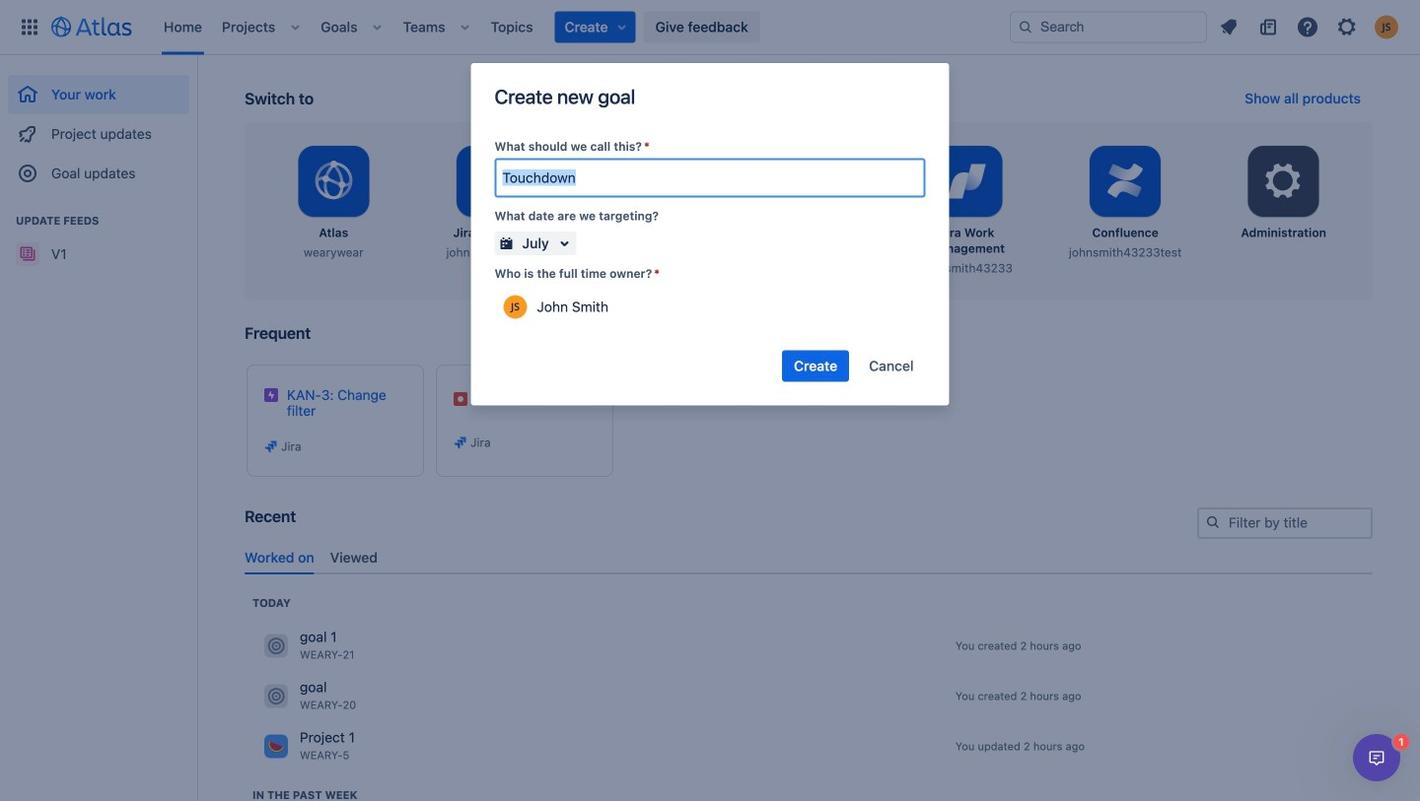 Task type: vqa. For each thing, say whether or not it's contained in the screenshot.
Jira image
yes



Task type: describe. For each thing, give the bounding box(es) containing it.
top element
[[12, 0, 1010, 55]]

jira image
[[263, 439, 279, 455]]

Search field
[[1010, 11, 1207, 43]]

1 group from the top
[[8, 55, 189, 199]]

1 heading from the top
[[252, 596, 291, 611]]

help image
[[1296, 15, 1320, 39]]

2 group from the top
[[8, 193, 189, 280]]

2 townsquare image from the top
[[264, 735, 288, 759]]



Task type: locate. For each thing, give the bounding box(es) containing it.
1 townsquare image from the top
[[264, 634, 288, 658]]

dialog
[[1353, 735, 1400, 782]]

search image
[[1018, 19, 1034, 35]]

heading
[[252, 596, 291, 611], [252, 788, 357, 802]]

search image
[[1205, 515, 1221, 531]]

jira image
[[453, 435, 468, 451], [453, 435, 468, 451], [263, 439, 279, 455]]

0 vertical spatial heading
[[252, 596, 291, 611]]

2 heading from the top
[[252, 788, 357, 802]]

townsquare image
[[264, 685, 288, 708]]

townsquare image down townsquare image
[[264, 735, 288, 759]]

None field
[[497, 160, 924, 196]]

group
[[8, 55, 189, 199], [8, 193, 189, 280]]

townsquare image up townsquare image
[[264, 634, 288, 658]]

settings image
[[1260, 158, 1307, 205]]

banner
[[0, 0, 1420, 55]]

Filter by title field
[[1199, 510, 1371, 537]]

1 vertical spatial heading
[[252, 788, 357, 802]]

None search field
[[1010, 11, 1207, 43]]

1 vertical spatial townsquare image
[[264, 735, 288, 759]]

0 vertical spatial townsquare image
[[264, 634, 288, 658]]

townsquare image
[[264, 634, 288, 658], [264, 735, 288, 759]]

tab list
[[237, 542, 1381, 575]]



